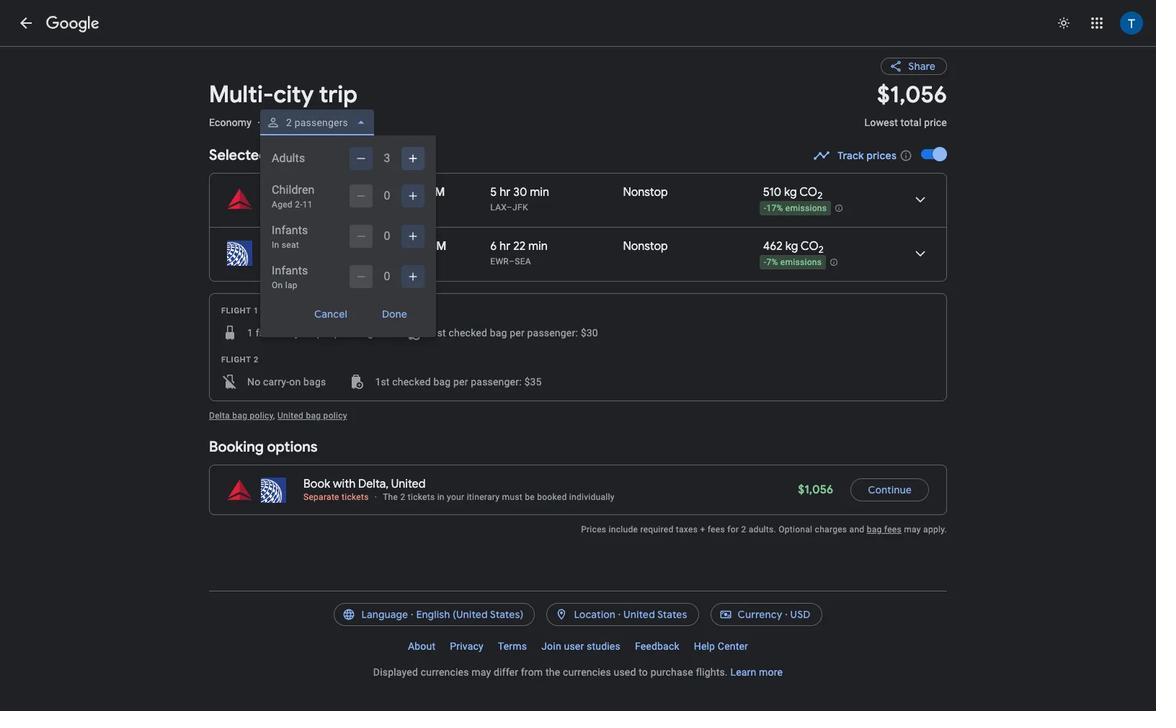 Task type: vqa. For each thing, say whether or not it's contained in the screenshot.
The 2 tickets in your itinerary must be booked individually
yes



Task type: describe. For each thing, give the bounding box(es) containing it.
nonstop for 5 hr 30 min
[[623, 185, 668, 200]]

adults
[[272, 151, 305, 165]]

7:13 pm – 10:35 pm
[[347, 239, 446, 254]]

infants for infants on lap
[[272, 264, 308, 277]]

multi-city trip
[[209, 80, 357, 110]]

co for 462 kg co
[[801, 239, 819, 254]]

united right ,
[[277, 411, 304, 421]]

sat, nov 11
[[276, 239, 333, 254]]

Departure time: 6:00 AM. text field
[[346, 185, 390, 200]]

2 fees from the left
[[884, 525, 902, 535]]

– inside the "6 hr 22 min ewr – sea"
[[509, 257, 515, 267]]

510
[[763, 185, 781, 200]]

states
[[657, 608, 687, 621]]

delta,
[[358, 477, 389, 492]]

1056 us dollars element
[[877, 80, 947, 110]]

united up the
[[391, 477, 426, 492]]

lowest
[[864, 117, 898, 128]]

1st checked bag per passenger: $35
[[375, 376, 542, 388]]

11 inside children aged 2-11
[[303, 200, 313, 210]]

Multi-city trip text field
[[209, 80, 847, 110]]

2 right for
[[741, 525, 746, 535]]

book with delta, united
[[303, 477, 426, 492]]

emissions for 510 kg co
[[785, 203, 827, 213]]

1 free carry-on per passenger
[[247, 327, 382, 339]]

must
[[502, 492, 522, 502]]

economy
[[209, 117, 252, 128]]

11 inside list
[[324, 239, 333, 254]]

cancel
[[314, 308, 347, 321]]

kg for 462
[[785, 239, 798, 254]]

to
[[639, 667, 648, 678]]

terms
[[498, 641, 527, 652]]

5
[[490, 185, 497, 200]]

6:00 am
[[346, 185, 390, 200]]

-17% emissions
[[764, 203, 827, 213]]

total duration 6 hr 22 min. element
[[490, 239, 623, 256]]

2 right the
[[400, 492, 405, 502]]

passenger: for $30
[[527, 327, 578, 339]]

flight details. flight on tuesday, november 7. leaves los angeles international airport at 6:00 am on tuesday, november 7 and arrives at john f. kennedy international airport at 2:30 pm on tuesday, november 7. image
[[903, 182, 938, 217]]

flight on tuesday, november 7. leaves los angeles international airport at 6:00 am on tuesday, november 7 and arrives at john f. kennedy international airport at 2:30 pm on tuesday, november 7. element
[[276, 185, 445, 200]]

462 kg co 2
[[763, 239, 824, 256]]

$1,056 for $1,056 lowest total price
[[877, 80, 947, 110]]

flight details. flight on saturday, november 11. leaves newark liberty international airport at 7:13 pm on saturday, november 11 and arrives at seattle-tacoma international airport at 10:35 pm on saturday, november 11. image
[[903, 236, 938, 271]]

no carry-on bags
[[247, 376, 326, 388]]

Arrival time: 10:35 PM. text field
[[399, 239, 446, 254]]

sea
[[515, 257, 531, 267]]

passengers
[[295, 117, 348, 128]]

used
[[614, 667, 636, 678]]

adults.
[[749, 525, 776, 535]]

loading results progress bar
[[0, 46, 1156, 49]]

1 vertical spatial 1
[[247, 327, 253, 339]]

share
[[908, 60, 935, 73]]

more
[[759, 667, 783, 678]]

flight 1
[[221, 306, 259, 316]]

0 horizontal spatial per
[[317, 327, 332, 339]]

separate tickets
[[303, 492, 369, 502]]

list containing tue, nov 7
[[210, 174, 946, 281]]

2:30 pm
[[403, 185, 445, 200]]

price
[[924, 117, 947, 128]]

– inside 5 hr 30 min lax – jfk
[[507, 203, 512, 213]]

charges
[[815, 525, 847, 535]]

none text field inside main content
[[864, 80, 947, 141]]

be
[[525, 492, 535, 502]]

1 horizontal spatial may
[[904, 525, 921, 535]]

user
[[564, 641, 584, 652]]

0 for infants in seat
[[384, 229, 390, 243]]

your
[[447, 492, 464, 502]]

the
[[546, 667, 560, 678]]

3
[[384, 151, 390, 165]]

total
[[901, 117, 921, 128]]

total duration 5 hr 30 min. element
[[490, 185, 623, 202]]

checked for 1st checked bag per passenger: $35
[[392, 376, 431, 388]]

differ
[[494, 667, 518, 678]]

Arrival time: 2:30 PM. text field
[[403, 185, 445, 200]]

help
[[694, 641, 715, 652]]

5 hr 30 min lax – jfk
[[490, 185, 549, 213]]

help center
[[694, 641, 748, 652]]

bags
[[303, 376, 326, 388]]

- for 510 kg co
[[764, 203, 766, 213]]

2 tickets from the left
[[408, 492, 435, 502]]

22
[[513, 239, 526, 254]]

infants for infants in seat
[[272, 223, 308, 237]]

language
[[361, 608, 408, 621]]

displayed
[[373, 667, 418, 678]]

first checked bag costs 35 us dollars per passenger element
[[349, 373, 542, 391]]

per for 1st checked bag per passenger: $35
[[453, 376, 468, 388]]

min for 5 hr 30 min
[[530, 185, 549, 200]]

- for 462 kg co
[[764, 257, 766, 268]]

book
[[303, 477, 330, 492]]

terms link
[[491, 635, 534, 658]]

booking options
[[209, 438, 317, 456]]

7
[[326, 185, 332, 200]]

purchase
[[651, 667, 693, 678]]

flight for flight 2
[[221, 355, 251, 365]]

-7% emissions
[[764, 257, 822, 268]]

booking
[[209, 438, 264, 456]]

in
[[437, 492, 445, 502]]

location
[[574, 608, 616, 621]]

with
[[333, 477, 356, 492]]

passenger: for $35
[[471, 376, 522, 388]]

1 fees from the left
[[708, 525, 725, 535]]

united bag policy link
[[277, 411, 347, 421]]

hr for 5
[[500, 185, 511, 200]]

2 up no
[[254, 355, 259, 365]]

6
[[490, 239, 497, 254]]

city
[[273, 80, 314, 110]]

the 2 tickets in your itinerary must be booked individually
[[383, 492, 615, 502]]

passenger
[[334, 327, 382, 339]]

2 passengers button
[[260, 105, 374, 140]]

min for 6 hr 22 min
[[528, 239, 548, 254]]

2 policy from the left
[[323, 411, 347, 421]]

optional
[[779, 525, 812, 535]]

7:13 pm
[[347, 239, 387, 254]]

aged
[[272, 200, 293, 210]]

delta bag policy link
[[209, 411, 273, 421]]

,
[[273, 411, 275, 421]]

currency
[[738, 608, 782, 621]]

individually
[[569, 492, 615, 502]]

emissions for 462 kg co
[[780, 257, 822, 268]]

510 kg co 2
[[763, 185, 823, 202]]

children
[[272, 183, 315, 197]]



Task type: locate. For each thing, give the bounding box(es) containing it.
1 vertical spatial emissions
[[780, 257, 822, 268]]

2 down "city"
[[286, 117, 292, 128]]

0 horizontal spatial 11
[[303, 200, 313, 210]]

0 horizontal spatial tickets
[[342, 492, 369, 502]]

2 - from the top
[[764, 257, 766, 268]]

$35
[[524, 376, 542, 388]]

1 policy from the left
[[250, 411, 273, 421]]

1 horizontal spatial tickets
[[408, 492, 435, 502]]

apply.
[[923, 525, 947, 535]]

2 passengers
[[286, 117, 348, 128]]

0 for infants on lap
[[384, 270, 390, 283]]

on
[[302, 327, 314, 339], [289, 376, 301, 388]]

 image
[[257, 117, 260, 128]]

6:00 am – 2:30 pm
[[346, 185, 445, 200]]

1 vertical spatial flight
[[221, 355, 251, 365]]

1056 US dollars text field
[[798, 483, 833, 497]]

lap
[[285, 280, 298, 290]]

1 horizontal spatial delta
[[276, 203, 297, 213]]

2 inside 510 kg co 2
[[817, 190, 823, 202]]

1 flight from the top
[[221, 306, 251, 316]]

join
[[541, 641, 561, 652]]

delta for delta
[[276, 203, 297, 213]]

0
[[384, 189, 390, 203], [384, 229, 390, 243], [384, 270, 390, 283]]

emissions down "462 kg co 2" in the top right of the page
[[780, 257, 822, 268]]

for
[[727, 525, 739, 535]]

infants on lap
[[272, 264, 308, 290]]

include
[[609, 525, 638, 535]]

delta down tue,
[[276, 203, 297, 213]]

flight for flight 1
[[221, 306, 251, 316]]

and
[[849, 525, 864, 535]]

about
[[408, 641, 435, 652]]

list
[[210, 174, 946, 281]]

1 vertical spatial checked
[[392, 376, 431, 388]]

tue,
[[276, 185, 298, 200]]

delta bag policy , united bag policy
[[209, 411, 347, 421]]

1 vertical spatial nonstop flight. element
[[623, 239, 668, 256]]

infants up lap
[[272, 264, 308, 277]]

$1,056
[[877, 80, 947, 110], [798, 483, 833, 497]]

0 horizontal spatial $1,056
[[798, 483, 833, 497]]

1st inside first checked bag costs 30 us dollars per passenger element
[[431, 327, 446, 339]]

co inside "462 kg co 2"
[[801, 239, 819, 254]]

min inside 5 hr 30 min lax – jfk
[[530, 185, 549, 200]]

privacy
[[450, 641, 483, 652]]

1 left free
[[247, 327, 253, 339]]

done
[[382, 308, 407, 321]]

0 vertical spatial co
[[799, 185, 817, 200]]

nov left 7 at the top left of page
[[301, 185, 323, 200]]

nonstop for 6 hr 22 min
[[623, 239, 668, 254]]

0 vertical spatial flight
[[221, 306, 251, 316]]

0 vertical spatial $1,056
[[877, 80, 947, 110]]

on down cancel button
[[302, 327, 314, 339]]

1 vertical spatial 1st
[[375, 376, 390, 388]]

passenger: inside 'first checked bag costs 35 us dollars per passenger' element
[[471, 376, 522, 388]]

1 horizontal spatial on
[[302, 327, 314, 339]]

continue button
[[851, 473, 929, 507]]

$1,056 inside $1,056 lowest total price
[[877, 80, 947, 110]]

1 vertical spatial $1,056
[[798, 483, 833, 497]]

hr inside the "6 hr 22 min ewr – sea"
[[500, 239, 511, 254]]

passenger: left $35
[[471, 376, 522, 388]]

0 horizontal spatial currencies
[[421, 667, 469, 678]]

no
[[247, 376, 260, 388]]

11 down children
[[303, 200, 313, 210]]

Departure time: 7:13 PM. text field
[[347, 239, 387, 254]]

2 currencies from the left
[[563, 667, 611, 678]]

0 vertical spatial checked
[[449, 327, 487, 339]]

center
[[718, 641, 748, 652]]

policy up booking options
[[250, 411, 273, 421]]

track prices
[[838, 149, 897, 162]]

2 up -17% emissions
[[817, 190, 823, 202]]

tickets
[[342, 492, 369, 502], [408, 492, 435, 502]]

separate
[[303, 492, 339, 502]]

min inside the "6 hr 22 min ewr – sea"
[[528, 239, 548, 254]]

per for 1st checked bag per passenger: $30
[[510, 327, 525, 339]]

carry- right no
[[263, 376, 289, 388]]

min
[[530, 185, 549, 200], [528, 239, 548, 254]]

flight on saturday, november 11. leaves newark liberty international airport at 7:13 pm on saturday, november 11 and arrives at seattle-tacoma international airport at 10:35 pm on saturday, november 11. element
[[276, 239, 446, 254]]

hr right 5
[[500, 185, 511, 200]]

1 vertical spatial min
[[528, 239, 548, 254]]

2 inside "462 kg co 2"
[[819, 244, 824, 256]]

6 hr 22 min ewr – sea
[[490, 239, 548, 267]]

none text field containing $1,056
[[864, 80, 947, 141]]

on
[[272, 280, 283, 290]]

1 horizontal spatial passenger:
[[527, 327, 578, 339]]

1st inside 'first checked bag costs 35 us dollars per passenger' element
[[375, 376, 390, 388]]

1 horizontal spatial 1st
[[431, 327, 446, 339]]

kg up -7% emissions
[[785, 239, 798, 254]]

0 vertical spatial hr
[[500, 185, 511, 200]]

nonstop flight. element
[[623, 185, 668, 202], [623, 239, 668, 256]]

1 horizontal spatial per
[[453, 376, 468, 388]]

nov for tue,
[[301, 185, 323, 200]]

passenger: inside first checked bag costs 30 us dollars per passenger element
[[527, 327, 578, 339]]

nov right seat
[[299, 239, 321, 254]]

kg inside 510 kg co 2
[[784, 185, 797, 200]]

2-
[[295, 200, 303, 210]]

1 infants from the top
[[272, 223, 308, 237]]

0 vertical spatial 1st
[[431, 327, 446, 339]]

0 vertical spatial kg
[[784, 185, 797, 200]]

co up -17% emissions
[[799, 185, 817, 200]]

currencies
[[421, 667, 469, 678], [563, 667, 611, 678]]

1 currencies from the left
[[421, 667, 469, 678]]

0 horizontal spatial checked
[[392, 376, 431, 388]]

2 nonstop from the top
[[623, 239, 668, 254]]

displayed currencies may differ from the currencies used to purchase flights. learn more
[[373, 667, 783, 678]]

1 vertical spatial passenger:
[[471, 376, 522, 388]]

share button
[[881, 58, 947, 75]]

main content containing multi-city trip
[[209, 46, 957, 535]]

feedback
[[635, 641, 679, 652]]

united states
[[623, 608, 687, 621]]

0 vertical spatial min
[[530, 185, 549, 200]]

0 vertical spatial nov
[[301, 185, 323, 200]]

main content
[[209, 46, 957, 535]]

delta up booking
[[209, 411, 230, 421]]

1 horizontal spatial policy
[[323, 411, 347, 421]]

0 vertical spatial nonstop
[[623, 185, 668, 200]]

1st checked bag per passenger: $30
[[431, 327, 598, 339]]

- down the 462
[[764, 257, 766, 268]]

learn more link
[[730, 667, 783, 678]]

1 vertical spatial may
[[472, 667, 491, 678]]

prices include required taxes + fees for 2 adults. optional charges and bag fees may apply.
[[581, 525, 947, 535]]

0 vertical spatial nonstop flight. element
[[623, 185, 668, 202]]

$1,056 for $1,056
[[798, 483, 833, 497]]

carry- right free
[[276, 327, 303, 339]]

1 vertical spatial co
[[801, 239, 819, 254]]

2 horizontal spatial per
[[510, 327, 525, 339]]

done button
[[365, 303, 425, 326]]

0 horizontal spatial may
[[472, 667, 491, 678]]

0 vertical spatial 0
[[384, 189, 390, 203]]

1 horizontal spatial 11
[[324, 239, 333, 254]]

from
[[521, 667, 543, 678]]

$1,056 up total
[[877, 80, 947, 110]]

11 right seat
[[324, 239, 333, 254]]

sat,
[[276, 239, 297, 254]]

1 vertical spatial -
[[764, 257, 766, 268]]

0 vertical spatial -
[[764, 203, 766, 213]]

the
[[383, 492, 398, 502]]

may left apply.
[[904, 525, 921, 535]]

nonstop flight. element for 5 hr 30 min
[[623, 185, 668, 202]]

may
[[904, 525, 921, 535], [472, 667, 491, 678]]

2 hr from the top
[[500, 239, 511, 254]]

min right 22
[[528, 239, 548, 254]]

2 vertical spatial 0
[[384, 270, 390, 283]]

currencies down join user studies
[[563, 667, 611, 678]]

nov for sat,
[[299, 239, 321, 254]]

1st down passenger
[[375, 376, 390, 388]]

1 vertical spatial 0
[[384, 229, 390, 243]]

2 infants from the top
[[272, 264, 308, 277]]

ewr
[[490, 257, 509, 267]]

checked down the done
[[392, 376, 431, 388]]

checked for 1st checked bag per passenger: $30
[[449, 327, 487, 339]]

checked up 1st checked bag per passenger: $35
[[449, 327, 487, 339]]

nov
[[301, 185, 323, 200], [299, 239, 321, 254]]

tue, nov 7
[[276, 185, 332, 200]]

0 left 10:35 pm text box
[[384, 229, 390, 243]]

passenger: left the $30
[[527, 327, 578, 339]]

1 horizontal spatial currencies
[[563, 667, 611, 678]]

1 horizontal spatial $1,056
[[877, 80, 947, 110]]

1 horizontal spatial checked
[[449, 327, 487, 339]]

hr inside 5 hr 30 min lax – jfk
[[500, 185, 511, 200]]

1 vertical spatial kg
[[785, 239, 798, 254]]

1 vertical spatial hr
[[500, 239, 511, 254]]

0 vertical spatial delta
[[276, 203, 297, 213]]

first checked bag costs 30 us dollars per passenger element
[[406, 324, 598, 342]]

kg inside "462 kg co 2"
[[785, 239, 798, 254]]

2 0 from the top
[[384, 229, 390, 243]]

1 up free
[[254, 306, 259, 316]]

1 vertical spatial delta
[[209, 411, 230, 421]]

go back image
[[17, 14, 35, 32]]

per down cancel button
[[317, 327, 332, 339]]

0 horizontal spatial 1st
[[375, 376, 390, 388]]

1 hr from the top
[[500, 185, 511, 200]]

fees right and
[[884, 525, 902, 535]]

hr
[[500, 185, 511, 200], [500, 239, 511, 254]]

change appearance image
[[1046, 6, 1081, 40]]

1 - from the top
[[764, 203, 766, 213]]

0 for children aged 2-11
[[384, 189, 390, 203]]

fees right "+"
[[708, 525, 725, 535]]

1 vertical spatial infants
[[272, 264, 308, 277]]

free
[[256, 327, 274, 339]]

min right "30"
[[530, 185, 549, 200]]

0 vertical spatial carry-
[[276, 327, 303, 339]]

multi-
[[209, 80, 273, 110]]

hr for 6
[[500, 239, 511, 254]]

lax
[[490, 203, 507, 213]]

0 horizontal spatial policy
[[250, 411, 273, 421]]

continue
[[868, 484, 912, 497]]

policy down bags
[[323, 411, 347, 421]]

30
[[513, 185, 527, 200]]

booked
[[537, 492, 567, 502]]

join user studies link
[[534, 635, 628, 658]]

2 inside popup button
[[286, 117, 292, 128]]

prices
[[866, 149, 897, 162]]

required
[[640, 525, 674, 535]]

17%
[[766, 203, 783, 213]]

3 0 from the top
[[384, 270, 390, 283]]

0 vertical spatial emissions
[[785, 203, 827, 213]]

1 nonstop flight. element from the top
[[623, 185, 668, 202]]

2 up -7% emissions
[[819, 244, 824, 256]]

1st for 1st checked bag per passenger: $35
[[375, 376, 390, 388]]

1
[[254, 306, 259, 316], [247, 327, 253, 339]]

2 flight from the top
[[221, 355, 251, 365]]

emissions down 510 kg co 2
[[785, 203, 827, 213]]

1 vertical spatial on
[[289, 376, 301, 388]]

1 nonstop from the top
[[623, 185, 668, 200]]

tickets left 'in'
[[408, 492, 435, 502]]

1 tickets from the left
[[342, 492, 369, 502]]

may left differ
[[472, 667, 491, 678]]

english
[[416, 608, 450, 621]]

hr right 6
[[500, 239, 511, 254]]

0 down 7:13 pm – 10:35 pm
[[384, 270, 390, 283]]

in
[[272, 240, 279, 250]]

united left states
[[623, 608, 655, 621]]

bag
[[490, 327, 507, 339], [433, 376, 451, 388], [232, 411, 247, 421], [306, 411, 321, 421], [867, 525, 882, 535]]

2 nonstop flight. element from the top
[[623, 239, 668, 256]]

co for 510 kg co
[[799, 185, 817, 200]]

0 vertical spatial may
[[904, 525, 921, 535]]

studies
[[587, 641, 620, 652]]

0 vertical spatial 11
[[303, 200, 313, 210]]

kg up -17% emissions
[[784, 185, 797, 200]]

$1,056 up charges
[[798, 483, 833, 497]]

0 horizontal spatial delta
[[209, 411, 230, 421]]

tickets down book with delta, united
[[342, 492, 369, 502]]

delta for delta bag policy , united bag policy
[[209, 411, 230, 421]]

per down first checked bag costs 30 us dollars per passenger element
[[453, 376, 468, 388]]

1st for 1st checked bag per passenger: $30
[[431, 327, 446, 339]]

0 vertical spatial infants
[[272, 223, 308, 237]]

kg for 510
[[784, 185, 797, 200]]

number of passengers dialog
[[260, 135, 436, 337]]

learn more about tracked prices image
[[899, 149, 912, 162]]

policy
[[250, 411, 273, 421], [323, 411, 347, 421]]

0 vertical spatial passenger:
[[527, 327, 578, 339]]

0 vertical spatial 1
[[254, 306, 259, 316]]

0 horizontal spatial fees
[[708, 525, 725, 535]]

co up -7% emissions
[[801, 239, 819, 254]]

infants up seat
[[272, 223, 308, 237]]

None text field
[[864, 80, 947, 141]]

co inside 510 kg co 2
[[799, 185, 817, 200]]

1 vertical spatial nonstop
[[623, 239, 668, 254]]

1 horizontal spatial fees
[[884, 525, 902, 535]]

–
[[393, 185, 400, 200], [507, 203, 512, 213], [389, 239, 396, 254], [509, 257, 515, 267]]

- down 510
[[764, 203, 766, 213]]

1 vertical spatial 11
[[324, 239, 333, 254]]

flights.
[[696, 667, 728, 678]]

0 left "2:30 pm"
[[384, 189, 390, 203]]

1 0 from the top
[[384, 189, 390, 203]]

0 horizontal spatial on
[[289, 376, 301, 388]]

flight up no
[[221, 355, 251, 365]]

$30
[[581, 327, 598, 339]]

0 vertical spatial on
[[302, 327, 314, 339]]

currencies down privacy link
[[421, 667, 469, 678]]

nonstop flight. element for 6 hr 22 min
[[623, 239, 668, 256]]

united down sat,
[[276, 257, 302, 267]]

on left bags
[[289, 376, 301, 388]]

children aged 2-11
[[272, 183, 315, 210]]

usd
[[790, 608, 811, 621]]

flight up flight 2
[[221, 306, 251, 316]]

1st up 'first checked bag costs 35 us dollars per passenger' element
[[431, 327, 446, 339]]

co
[[799, 185, 817, 200], [801, 239, 819, 254]]

1 vertical spatial carry-
[[263, 376, 289, 388]]

1 vertical spatial nov
[[299, 239, 321, 254]]

english (united states)
[[416, 608, 524, 621]]

learn
[[730, 667, 756, 678]]

0 horizontal spatial passenger:
[[471, 376, 522, 388]]

+
[[700, 525, 705, 535]]

per up $35
[[510, 327, 525, 339]]

prices
[[581, 525, 606, 535]]

7%
[[766, 257, 778, 268]]



